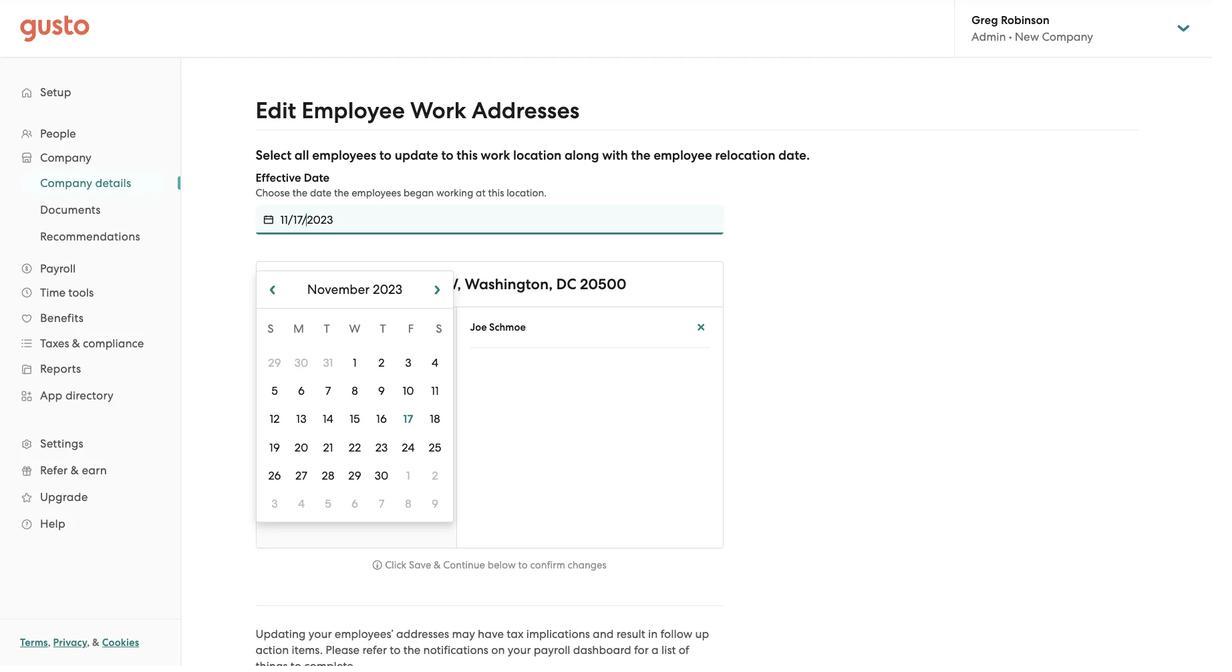Task type: vqa. For each thing, say whether or not it's contained in the screenshot.
4
yes



Task type: locate. For each thing, give the bounding box(es) containing it.
0 horizontal spatial 2
[[378, 356, 384, 370]]

s left m
[[267, 322, 274, 336]]

employees up date
[[312, 148, 376, 163]]

2 button down the 25 button
[[421, 463, 448, 489]]

& right taxes
[[72, 337, 80, 350]]

6 button up 13 button
[[288, 378, 315, 404]]

0 vertical spatial 9 button
[[368, 378, 395, 404]]

 button
[[421, 271, 453, 308]]

, left privacy "link"
[[48, 637, 51, 649]]

1 horizontal spatial ,
[[87, 637, 90, 649]]

t right m
[[323, 322, 330, 336]]

the right date
[[334, 187, 349, 199]]

0 horizontal spatial 9
[[378, 384, 385, 398]]

20500
[[580, 275, 627, 293]]

follow
[[661, 628, 693, 641]]

1 horizontal spatial 3 button
[[395, 350, 421, 376]]

click save & continue below to confirm changes
[[385, 560, 607, 572]]

7
[[325, 384, 331, 398], [378, 497, 384, 511]]

0 vertical spatial 7
[[325, 384, 331, 398]]

details
[[95, 176, 131, 190]]

0 horizontal spatial your
[[309, 628, 332, 641]]

3 button down 26 button
[[261, 491, 288, 517]]

people
[[40, 127, 76, 140], [270, 326, 310, 341]]

2 vertical spatial company
[[40, 176, 92, 190]]

0 vertical spatial 4
[[431, 356, 438, 370]]

company up company details
[[40, 151, 91, 164]]

app directory
[[40, 389, 114, 402]]

date
[[310, 187, 332, 199]]

30 button down 23 button in the bottom left of the page
[[368, 463, 395, 489]]

3 button up the 10
[[395, 350, 421, 376]]

x image
[[696, 322, 706, 334]]

recommendations
[[40, 230, 140, 243]]

company right new
[[1042, 30, 1094, 43]]

0 horizontal spatial 3 button
[[261, 491, 288, 517]]

27
[[295, 469, 307, 483]]

benefits link
[[13, 306, 167, 330]]

0 horizontal spatial t
[[323, 322, 330, 336]]

0 vertical spatial 4 button
[[421, 350, 448, 376]]

9 down the 25 button
[[431, 497, 438, 511]]

have
[[478, 628, 504, 641]]

1 vertical spatial 3
[[271, 497, 278, 511]]

28
[[322, 469, 334, 483]]

15 button
[[341, 406, 368, 433]]

Effective Date field
[[280, 205, 724, 235]]

1 vertical spatial 30
[[374, 469, 388, 483]]

0 vertical spatial 30
[[294, 356, 308, 370]]

1 horizontal spatial s
[[436, 322, 442, 336]]

1 button
[[341, 350, 368, 376], [395, 463, 421, 489]]

29 left '31' on the left of the page
[[268, 356, 281, 370]]

reports link
[[13, 357, 167, 381]]

8 button
[[341, 378, 368, 404], [395, 491, 421, 517]]

1 horizontal spatial 30
[[374, 469, 388, 483]]

taxes & compliance button
[[13, 332, 167, 356]]

robinson
[[1001, 13, 1050, 27]]

choose
[[256, 187, 290, 199]]

1 horizontal spatial 29
[[348, 469, 361, 483]]

confirm
[[530, 560, 565, 572]]

8 down 24
[[405, 497, 411, 511]]

5 button up '12' button
[[261, 378, 288, 404]]

1 button right '31' on the left of the page
[[341, 350, 368, 376]]

18
[[430, 412, 440, 426]]

2 button up 10 button
[[368, 350, 395, 376]]

9 button left the 10
[[368, 378, 395, 404]]

8 for leftmost 8 button
[[351, 384, 358, 398]]

1 vertical spatial 30 button
[[368, 463, 395, 489]]

4 button down 27 button
[[288, 491, 315, 517]]

cookies
[[102, 637, 139, 649]]

2 button
[[368, 350, 395, 376], [421, 463, 448, 489]]

1 horizontal spatial your
[[508, 644, 531, 657]]

app directory link
[[13, 384, 167, 408]]

company
[[1042, 30, 1094, 43], [40, 151, 91, 164], [40, 176, 92, 190]]

7 button down 31 "button"
[[315, 378, 341, 404]]

6 up 13 button
[[298, 384, 304, 398]]

8 button down 24 button in the left of the page
[[395, 491, 421, 517]]

0 horizontal spatial people
[[40, 127, 76, 140]]

s right f
[[436, 322, 442, 336]]

your up "items."
[[309, 628, 332, 641]]

save
[[409, 560, 431, 572]]

1 vertical spatial this
[[488, 187, 504, 199]]

this
[[457, 148, 478, 163], [488, 187, 504, 199]]

circle info image
[[373, 560, 382, 572]]

calendar outline image
[[264, 213, 274, 227]]

0 vertical spatial employees
[[312, 148, 376, 163]]

0 vertical spatial 3 button
[[395, 350, 421, 376]]

1 vertical spatial 5
[[325, 497, 331, 511]]

0 horizontal spatial 3
[[271, 497, 278, 511]]

1 vertical spatial 2
[[432, 469, 438, 483]]

1 vertical spatial 7 button
[[368, 491, 395, 517]]

5 up 12 at the bottom left of the page
[[271, 384, 278, 398]]

people down 
[[270, 326, 310, 341]]

& inside dropdown button
[[72, 337, 80, 350]]

1 horizontal spatial 7 button
[[368, 491, 395, 517]]

1 horizontal spatial 8 button
[[395, 491, 421, 517]]

1 horizontal spatial t
[[380, 322, 386, 336]]

30 for the leftmost 30 'button'
[[294, 356, 308, 370]]

this right at
[[488, 187, 504, 199]]

0 vertical spatial 8 button
[[341, 378, 368, 404]]

1 horizontal spatial 8
[[405, 497, 411, 511]]

notifications
[[424, 644, 489, 657]]

0 horizontal spatial s
[[267, 322, 274, 336]]

1 horizontal spatial 9
[[431, 497, 438, 511]]

1 vertical spatial 6 button
[[341, 491, 368, 517]]

list
[[0, 122, 180, 537], [0, 170, 180, 250]]

settings link
[[13, 432, 167, 456]]

app
[[40, 389, 63, 402]]

select
[[256, 148, 292, 163]]

1 horizontal spatial 6
[[351, 497, 358, 511]]

the down addresses
[[404, 644, 421, 657]]

0 vertical spatial 1
[[353, 356, 357, 370]]

19
[[269, 441, 280, 455]]

0 vertical spatial 30 button
[[288, 350, 315, 376]]

company inside the greg robinson admin • new company
[[1042, 30, 1094, 43]]

11 button
[[421, 378, 448, 404]]

6 down 22
[[351, 497, 358, 511]]

tools
[[68, 286, 94, 299]]

0 horizontal spatial ,
[[48, 637, 51, 649]]

a
[[652, 644, 659, 657]]

working
[[437, 187, 474, 199]]

payroll button
[[13, 257, 167, 281]]

2 s from the left
[[436, 322, 442, 336]]

0 vertical spatial people
[[40, 127, 76, 140]]

1 vertical spatial people
[[270, 326, 310, 341]]

5 down 28 button
[[325, 497, 331, 511]]

0 vertical spatial 2 button
[[368, 350, 395, 376]]

0 vertical spatial this
[[457, 148, 478, 163]]

people up company dropdown button
[[40, 127, 76, 140]]

greg robinson admin • new company
[[972, 13, 1094, 43]]

31 button
[[315, 350, 341, 376]]

1 list from the top
[[0, 122, 180, 537]]

0 vertical spatial 5
[[271, 384, 278, 398]]

7 down '31' on the left of the page
[[325, 384, 331, 398]]

1 horizontal spatial 9 button
[[421, 491, 448, 517]]

effective
[[256, 171, 301, 185]]

1 horizontal spatial 4
[[431, 356, 438, 370]]

along
[[565, 148, 599, 163]]

0 vertical spatial 1 button
[[341, 350, 368, 376]]

30 button left '31' on the left of the page
[[288, 350, 315, 376]]

23
[[375, 441, 388, 455]]

8 down search for employee or address search box
[[351, 384, 358, 398]]

1 horizontal spatial 4 button
[[421, 350, 448, 376]]

terms , privacy , & cookies
[[20, 637, 139, 649]]

1 vertical spatial 7
[[378, 497, 384, 511]]

4 button up '11'
[[421, 350, 448, 376]]

3 up the 10
[[405, 356, 411, 370]]

7 down '23'
[[378, 497, 384, 511]]

and
[[593, 628, 614, 641]]

9 button
[[368, 378, 395, 404], [421, 491, 448, 517]]

1 , from the left
[[48, 637, 51, 649]]

company up documents
[[40, 176, 92, 190]]

1 vertical spatial company
[[40, 151, 91, 164]]

1 vertical spatial 6
[[351, 497, 358, 511]]

0 horizontal spatial 5 button
[[261, 378, 288, 404]]

6 button down 28 button
[[341, 491, 368, 517]]

1 horizontal spatial people
[[270, 326, 310, 341]]

list
[[662, 644, 676, 657]]

30 left '31' on the left of the page
[[294, 356, 308, 370]]

help link
[[13, 512, 167, 536]]

0 vertical spatial 29
[[268, 356, 281, 370]]

30 down 23 button in the bottom left of the page
[[374, 469, 388, 483]]

date.
[[779, 148, 810, 163]]

gusto navigation element
[[0, 57, 180, 559]]

0 vertical spatial 9
[[378, 384, 385, 398]]

29 button right 28
[[341, 463, 368, 489]]

0 vertical spatial company
[[1042, 30, 1094, 43]]

4 up '11'
[[431, 356, 438, 370]]

9 left the 10
[[378, 384, 385, 398]]

compliance
[[83, 337, 144, 350]]

your down tax
[[508, 644, 531, 657]]

1 vertical spatial 1
[[406, 469, 410, 483]]

0 vertical spatial 2
[[378, 356, 384, 370]]

1 vertical spatial 9
[[431, 497, 438, 511]]

in
[[648, 628, 658, 641]]

1 vertical spatial 8
[[405, 497, 411, 511]]

documents
[[40, 203, 101, 217]]

0 horizontal spatial 7
[[325, 384, 331, 398]]

cookies button
[[102, 635, 139, 651]]

1600
[[270, 275, 304, 293]]

29 button left '31' on the left of the page
[[261, 350, 288, 376]]

0 horizontal spatial 8
[[351, 384, 358, 398]]

0 horizontal spatial 5
[[271, 384, 278, 398]]

& right save
[[434, 560, 441, 572]]

1 button down 24 button in the left of the page
[[395, 463, 421, 489]]

9 button down the 25 button
[[421, 491, 448, 517]]

recommendations link
[[24, 225, 167, 249]]

1 vertical spatial 4 button
[[288, 491, 315, 517]]

24 button
[[395, 435, 421, 461]]

1 down 24
[[406, 469, 410, 483]]

effective date choose the date the employees began working at this location.
[[256, 171, 547, 199]]

18 button
[[421, 406, 448, 433]]

0 vertical spatial 7 button
[[315, 378, 341, 404]]

21 button
[[315, 435, 341, 461]]

1 horizontal spatial 7
[[378, 497, 384, 511]]

17
[[403, 412, 413, 426]]

refer & earn
[[40, 464, 107, 477]]

25
[[429, 441, 441, 455]]

0 vertical spatial 3
[[405, 356, 411, 370]]

time
[[40, 286, 66, 299]]

1 vertical spatial your
[[508, 644, 531, 657]]

4 down 27
[[298, 497, 305, 511]]

3 down 26 button
[[271, 497, 278, 511]]

8 button up 15
[[341, 378, 368, 404]]

month  2023-11 element
[[260, 349, 449, 518]]

0 horizontal spatial 2 button
[[368, 350, 395, 376]]

0 vertical spatial 6 button
[[288, 378, 315, 404]]

1 vertical spatial 2 button
[[421, 463, 448, 489]]

0 horizontal spatial this
[[457, 148, 478, 163]]

0 vertical spatial 29 button
[[261, 350, 288, 376]]

0 horizontal spatial 30
[[294, 356, 308, 370]]

29 right 28 button
[[348, 469, 361, 483]]

time tools
[[40, 286, 94, 299]]

to down "items."
[[291, 660, 302, 666]]

click
[[385, 560, 407, 572]]

5 button down 28 button
[[315, 491, 341, 517]]

employees left began
[[352, 187, 401, 199]]

schmoe
[[489, 322, 526, 334]]

t right w
[[380, 322, 386, 336]]

1 horizontal spatial 29 button
[[341, 463, 368, 489]]

2 t from the left
[[380, 322, 386, 336]]

the right with
[[631, 148, 651, 163]]

s
[[267, 322, 274, 336], [436, 322, 442, 336]]

7 button down 23 button in the bottom left of the page
[[368, 491, 395, 517]]

0 horizontal spatial 1 button
[[341, 350, 368, 376]]

1 vertical spatial 9 button
[[421, 491, 448, 517]]

, left cookies
[[87, 637, 90, 649]]

company button
[[13, 146, 167, 170]]

employees
[[312, 148, 376, 163], [352, 187, 401, 199]]

1 horizontal spatial 1
[[406, 469, 410, 483]]

this left work
[[457, 148, 478, 163]]

0 horizontal spatial 9 button
[[368, 378, 395, 404]]

0 horizontal spatial 29
[[268, 356, 281, 370]]

privacy
[[53, 637, 87, 649]]

0 horizontal spatial 4
[[298, 497, 305, 511]]

1 horizontal spatial 6 button
[[341, 491, 368, 517]]

home image
[[20, 15, 90, 42]]

29
[[268, 356, 281, 370], [348, 469, 361, 483]]

2 list from the top
[[0, 170, 180, 250]]

1 horizontal spatial 3
[[405, 356, 411, 370]]

settings
[[40, 437, 83, 451]]

company inside dropdown button
[[40, 151, 91, 164]]

0 vertical spatial 8
[[351, 384, 358, 398]]

,
[[48, 637, 51, 649], [87, 637, 90, 649]]

1 s from the left
[[267, 322, 274, 336]]

4
[[431, 356, 438, 370], [298, 497, 305, 511]]

1 right 31 "button"
[[353, 356, 357, 370]]

below
[[488, 560, 516, 572]]

14 button
[[315, 406, 341, 433]]



Task type: describe. For each thing, give the bounding box(es) containing it.
0 horizontal spatial 6 button
[[288, 378, 315, 404]]

•
[[1009, 30, 1013, 43]]


[[431, 284, 444, 296]]

25 button
[[421, 435, 448, 461]]

to right "update"
[[441, 148, 454, 163]]

16
[[376, 412, 387, 426]]

help
[[40, 517, 65, 531]]

november
[[307, 282, 370, 297]]

tax
[[507, 628, 524, 641]]

13
[[296, 412, 306, 426]]

9 for the topmost 9 button
[[378, 384, 385, 398]]

2 , from the left
[[87, 637, 90, 649]]

0 horizontal spatial 6
[[298, 384, 304, 398]]

0 vertical spatial 5 button
[[261, 378, 288, 404]]

location
[[513, 148, 562, 163]]

this inside "effective date choose the date the employees began working at this location."
[[488, 187, 504, 199]]

employees inside "effective date choose the date the employees began working at this location."
[[352, 187, 401, 199]]

all
[[295, 148, 309, 163]]

1 horizontal spatial 5
[[325, 497, 331, 511]]

changes
[[568, 560, 607, 572]]

select all employees to update to this work location along with the employee relocation date.
[[256, 148, 810, 163]]

24
[[402, 441, 415, 455]]

26
[[268, 469, 281, 483]]

31
[[323, 356, 333, 370]]

0 horizontal spatial 4 button
[[288, 491, 315, 517]]

at
[[476, 187, 486, 199]]

0 horizontal spatial 29 button
[[261, 350, 288, 376]]

relocation
[[715, 148, 776, 163]]

the inside updating your employees' addresses may have tax implications and result in follow up action items. please refer to the notifications on your payroll dashboard for a list of things to complete.
[[404, 644, 421, 657]]

14
[[323, 412, 333, 426]]

began
[[404, 187, 434, 199]]

1600 pennsylvania ave nw, washington, dc 20500
[[270, 275, 627, 293]]

continue
[[443, 560, 485, 572]]

Search for employee or address search field
[[270, 349, 443, 378]]

21
[[323, 441, 333, 455]]

4 for 4 button to the left
[[298, 497, 305, 511]]

implications
[[527, 628, 590, 641]]

1 horizontal spatial 5 button
[[315, 491, 341, 517]]

& left the earn in the bottom of the page
[[71, 464, 79, 477]]

work
[[481, 148, 510, 163]]

action
[[256, 644, 289, 657]]

taxes & compliance
[[40, 337, 144, 350]]

1 horizontal spatial 2 button
[[421, 463, 448, 489]]

employees'
[[335, 628, 394, 641]]

22 button
[[341, 435, 368, 461]]

joe schmoe
[[470, 322, 526, 334]]

9 for bottom 9 button
[[431, 497, 438, 511]]

27 button
[[288, 463, 315, 489]]

upgrade link
[[13, 485, 167, 509]]

refer & earn link
[[13, 459, 167, 483]]

0 vertical spatial your
[[309, 628, 332, 641]]

0 horizontal spatial 7 button
[[315, 378, 341, 404]]

20
[[294, 441, 308, 455]]

nw,
[[432, 275, 461, 293]]

to right below
[[518, 560, 528, 572]]

0 horizontal spatial 1
[[353, 356, 357, 370]]

addresses
[[472, 97, 580, 124]]

things
[[256, 660, 288, 666]]

0 horizontal spatial 30 button
[[288, 350, 315, 376]]

10 button
[[395, 378, 421, 404]]

13 button
[[288, 406, 315, 433]]

documents link
[[24, 198, 167, 222]]

november 2023
[[307, 282, 402, 297]]

to right refer
[[390, 644, 401, 657]]

setup
[[40, 86, 71, 99]]

people inside dropdown button
[[40, 127, 76, 140]]

26 button
[[261, 463, 288, 489]]

terms
[[20, 637, 48, 649]]

up
[[696, 628, 709, 641]]

result
[[617, 628, 646, 641]]

refer
[[40, 464, 68, 477]]

15
[[349, 412, 360, 426]]

refer
[[363, 644, 387, 657]]

30 for the right 30 'button'
[[374, 469, 388, 483]]


[[266, 284, 279, 296]]

company for company
[[40, 151, 91, 164]]

1 vertical spatial 29
[[348, 469, 361, 483]]

1 vertical spatial 29 button
[[341, 463, 368, 489]]

reports
[[40, 362, 81, 376]]

3 for leftmost 3 button
[[271, 497, 278, 511]]

of
[[679, 644, 690, 657]]

8 for the bottommost 8 button
[[405, 497, 411, 511]]

1 vertical spatial 8 button
[[395, 491, 421, 517]]

1 t from the left
[[323, 322, 330, 336]]

0 horizontal spatial 8 button
[[341, 378, 368, 404]]

edit
[[256, 97, 296, 124]]

washington,
[[465, 275, 553, 293]]

4 for the topmost 4 button
[[431, 356, 438, 370]]

directory
[[65, 389, 114, 402]]

to left "update"
[[379, 148, 392, 163]]

list containing people
[[0, 122, 180, 537]]

list containing company details
[[0, 170, 180, 250]]

company for company details
[[40, 176, 92, 190]]

the left date
[[293, 187, 308, 199]]

payroll
[[534, 644, 571, 657]]

company details
[[40, 176, 131, 190]]

1 horizontal spatial 30 button
[[368, 463, 395, 489]]

joe
[[470, 322, 487, 334]]

people button
[[13, 122, 167, 146]]

items.
[[292, 644, 323, 657]]

28 button
[[315, 463, 341, 489]]

20 button
[[288, 435, 315, 461]]

for
[[634, 644, 649, 657]]

11
[[431, 384, 439, 398]]

new
[[1015, 30, 1040, 43]]

1 horizontal spatial 2
[[432, 469, 438, 483]]

greg
[[972, 13, 999, 27]]

10
[[402, 384, 414, 398]]

3 for 3 button to the top
[[405, 356, 411, 370]]

earn
[[82, 464, 107, 477]]

location.
[[507, 187, 547, 199]]

addresses
[[396, 628, 449, 641]]

& left the cookies button
[[92, 637, 100, 649]]

time tools button
[[13, 281, 167, 305]]

1 vertical spatial 1 button
[[395, 463, 421, 489]]



